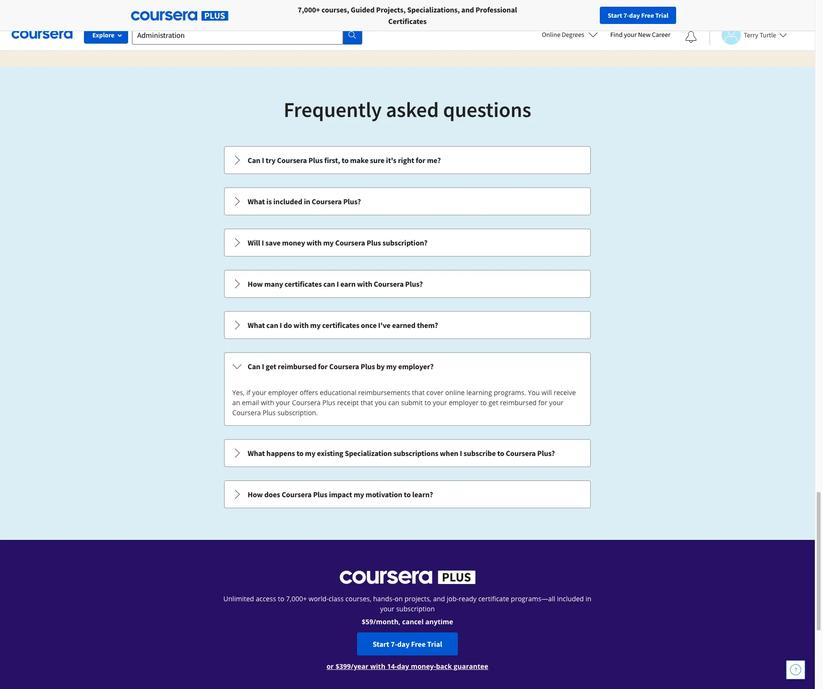 Task type: describe. For each thing, give the bounding box(es) containing it.
14-
[[387, 662, 397, 671]]

your down receive
[[549, 398, 563, 407]]

for inside "dropdown button"
[[416, 155, 425, 165]]

professional
[[476, 5, 517, 14]]

cancel
[[402, 618, 424, 627]]

programs.
[[494, 388, 526, 397]]

happens
[[266, 449, 295, 458]]

receive
[[554, 388, 576, 397]]

subscription?
[[382, 238, 427, 248]]

you
[[375, 398, 387, 407]]

how does coursera plus impact my motivation to learn?
[[248, 490, 433, 500]]

yes, if your employer offers educational reimbursements that cover online learning programs. you will receive an email with your coursera plus receipt that you can submit to your employer to get reimbursed for your coursera plus subscription.
[[232, 388, 576, 418]]

employer?
[[398, 362, 434, 371]]

i inside can i try coursera plus first, to make sure it's right for me? "dropdown button"
[[262, 155, 264, 165]]

projects,
[[405, 595, 431, 604]]

guarantee
[[454, 662, 488, 671]]

reimbursed inside dropdown button
[[278, 362, 316, 371]]

do
[[283, 321, 292, 330]]

What do you want to learn? text field
[[132, 25, 343, 44]]

with right money
[[307, 238, 322, 248]]

many
[[264, 279, 283, 289]]

guided
[[351, 5, 375, 14]]

7,000+ courses, guided projects, specializations, and professional certificates
[[298, 5, 517, 26]]

yes,
[[232, 388, 245, 397]]

them?
[[417, 321, 438, 330]]

reimbursements
[[358, 388, 410, 397]]

0 vertical spatial employer
[[268, 388, 298, 397]]

to inside dropdown button
[[404, 490, 411, 500]]

offers
[[300, 388, 318, 397]]

can inside what can i do with my certificates once i've earned them? dropdown button
[[266, 321, 278, 330]]

will
[[248, 238, 260, 248]]

my for coursera
[[323, 238, 334, 248]]

to inside "dropdown button"
[[342, 155, 349, 165]]

plus? inside what is included in coursera plus? dropdown button
[[343, 197, 361, 206]]

submit
[[401, 398, 423, 407]]

reimbursed inside yes, if your employer offers educational reimbursements that cover online learning programs. you will receive an email with your coursera plus receipt that you can submit to your employer to get reimbursed for your coursera plus subscription.
[[500, 398, 537, 407]]

trial for the top start 7-day free trial button
[[655, 11, 669, 20]]

explore
[[92, 31, 114, 39]]

universities
[[154, 5, 192, 14]]

plus left by
[[361, 362, 375, 371]]

2 vertical spatial day
[[397, 662, 409, 671]]

your down cover
[[433, 398, 447, 407]]

online
[[542, 30, 560, 39]]

$59
[[362, 618, 373, 627]]

your up subscription.
[[276, 398, 290, 407]]

specialization
[[345, 449, 392, 458]]

plus down educational
[[322, 398, 335, 407]]

day for start 7-day free trial button to the bottom
[[397, 640, 410, 649]]

0 vertical spatial that
[[412, 388, 425, 397]]

start 7-day free trial for start 7-day free trial button to the bottom
[[373, 640, 442, 649]]

start for start 7-day free trial button to the bottom
[[373, 640, 389, 649]]

subscribe
[[464, 449, 496, 458]]

plus? inside what happens to my existing specialization subscriptions when i subscribe to coursera plus? dropdown button
[[537, 449, 555, 458]]

online degrees
[[542, 30, 584, 39]]

certificates inside dropdown button
[[285, 279, 322, 289]]

motivation
[[366, 490, 402, 500]]

with left "14-"
[[370, 662, 385, 671]]

class
[[329, 595, 344, 604]]

coursera image
[[12, 27, 72, 42]]

7,000+ inside 7,000+ courses, guided projects, specializations, and professional certificates
[[298, 5, 320, 14]]

anytime
[[425, 618, 453, 627]]

learning
[[467, 388, 492, 397]]

my for certificates
[[310, 321, 321, 330]]

what is included in coursera plus?
[[248, 197, 361, 206]]

for for governments
[[207, 5, 218, 14]]

degrees
[[562, 30, 584, 39]]

what happens to my existing specialization subscriptions when i subscribe to coursera plus? button
[[225, 440, 590, 467]]

coursera right subscribe
[[506, 449, 536, 458]]

world-
[[309, 595, 329, 604]]

with right earn
[[357, 279, 372, 289]]

job-
[[447, 595, 459, 604]]

try
[[266, 155, 276, 165]]

to right 'happens'
[[297, 449, 304, 458]]

your right if
[[252, 388, 266, 397]]

and inside 'unlimited access to 7,000+ world-class courses, hands-on projects, and job-ready certificate programs—all included in your subscription'
[[433, 595, 445, 604]]

to inside 'unlimited access to 7,000+ world-class courses, hands-on projects, and job-ready certificate programs—all included in your subscription'
[[278, 595, 284, 604]]

how does coursera plus impact my motivation to learn? button
[[225, 481, 590, 508]]

coursera plus image for courses,
[[131, 11, 228, 21]]

will
[[542, 388, 552, 397]]

subscription.
[[277, 408, 318, 418]]

frequently asked questions
[[284, 96, 531, 123]]

find
[[610, 30, 623, 39]]

how for how many certificates can i earn with coursera plus?
[[248, 279, 263, 289]]

impact
[[329, 490, 352, 500]]

can inside yes, if your employer offers educational reimbursements that cover online learning programs. you will receive an email with your coursera plus receipt that you can submit to your employer to get reimbursed for your coursera plus subscription.
[[388, 398, 399, 407]]

when
[[440, 449, 458, 458]]

right
[[398, 155, 414, 165]]

your inside 'unlimited access to 7,000+ world-class courses, hands-on projects, and job-ready certificate programs—all included in your subscription'
[[380, 605, 394, 614]]

for universities
[[142, 5, 192, 14]]

will i save money with my coursera plus subscription? button
[[225, 229, 590, 256]]

/year
[[351, 662, 369, 671]]

unlimited
[[223, 595, 254, 604]]

show notifications image
[[685, 31, 697, 43]]

or
[[327, 662, 334, 671]]

does
[[264, 490, 280, 500]]

i've
[[378, 321, 391, 330]]

to right subscribe
[[497, 449, 504, 458]]

coursera inside "dropdown button"
[[277, 155, 307, 165]]

what can i do with my certificates once i've earned them? button
[[225, 312, 590, 339]]

1 horizontal spatial employer
[[449, 398, 479, 407]]

online degrees button
[[534, 24, 605, 45]]

subscriptions
[[393, 449, 438, 458]]

what for what happens to my existing specialization subscriptions when i subscribe to coursera plus?
[[248, 449, 265, 458]]

courses, inside 'unlimited access to 7,000+ world-class courses, hands-on projects, and job-ready certificate programs—all included in your subscription'
[[345, 595, 371, 604]]

money-
[[411, 662, 436, 671]]

plus? inside how many certificates can i earn with coursera plus? dropdown button
[[405, 279, 423, 289]]

how for how does coursera plus impact my motivation to learn?
[[248, 490, 263, 500]]

$399
[[336, 662, 351, 671]]

existing
[[317, 449, 343, 458]]

turtle
[[760, 30, 776, 39]]

plus left subscription.
[[263, 408, 276, 418]]

and inside 7,000+ courses, guided projects, specializations, and professional certificates
[[461, 5, 474, 14]]

for inside dropdown button
[[318, 362, 328, 371]]

/month,
[[373, 618, 400, 627]]

start for the top start 7-day free trial button
[[608, 11, 622, 20]]

asked
[[386, 96, 439, 123]]

career
[[652, 30, 670, 39]]

cover
[[426, 388, 444, 397]]

terry turtle
[[744, 30, 776, 39]]

online
[[445, 388, 465, 397]]

7,000+ inside 'unlimited access to 7,000+ world-class courses, hands-on projects, and job-ready certificate programs—all included in your subscription'
[[286, 595, 307, 604]]

plus inside "dropdown button"
[[308, 155, 323, 165]]

new
[[638, 30, 651, 39]]

certificates
[[388, 16, 427, 26]]



Task type: vqa. For each thing, say whether or not it's contained in the screenshot.
rightmost can
yes



Task type: locate. For each thing, give the bounding box(es) containing it.
i inside can i get reimbursed for coursera plus by my employer? dropdown button
[[262, 362, 264, 371]]

2 what from the top
[[248, 321, 265, 330]]

7,000+
[[298, 5, 320, 14], [286, 595, 307, 604]]

1 for from the left
[[142, 5, 153, 14]]

certificate
[[478, 595, 509, 604]]

my for motivation
[[354, 490, 364, 500]]

list containing can i try coursera plus first, to make sure it's right for me?
[[223, 145, 592, 510]]

0 horizontal spatial included
[[273, 197, 302, 206]]

0 horizontal spatial get
[[266, 362, 276, 371]]

can right you
[[388, 398, 399, 407]]

or $399 /year with 14-day money-back guarantee
[[327, 662, 488, 671]]

included right is
[[273, 197, 302, 206]]

start 7-day free trial button down $59 /month, cancel anytime
[[357, 633, 458, 656]]

start 7-day free trial down $59 /month, cancel anytime
[[373, 640, 442, 649]]

1 horizontal spatial and
[[461, 5, 474, 14]]

me?
[[427, 155, 441, 165]]

frequently
[[284, 96, 382, 123]]

None search field
[[132, 25, 362, 44]]

how left many
[[248, 279, 263, 289]]

learn?
[[412, 490, 433, 500]]

2 horizontal spatial can
[[388, 398, 399, 407]]

1 vertical spatial start
[[373, 640, 389, 649]]

get inside can i get reimbursed for coursera plus by my employer? dropdown button
[[266, 362, 276, 371]]

once
[[361, 321, 377, 330]]

earn
[[340, 279, 356, 289]]

how inside dropdown button
[[248, 490, 263, 500]]

1 horizontal spatial start 7-day free trial
[[608, 11, 669, 20]]

1 vertical spatial plus?
[[405, 279, 423, 289]]

coursera down email
[[232, 408, 261, 418]]

reimbursed up offers on the left of the page
[[278, 362, 316, 371]]

for left universities
[[142, 5, 153, 14]]

my
[[323, 238, 334, 248], [310, 321, 321, 330], [386, 362, 397, 371], [305, 449, 315, 458], [354, 490, 364, 500]]

0 vertical spatial reimbursed
[[278, 362, 316, 371]]

1 vertical spatial free
[[411, 640, 426, 649]]

day
[[629, 11, 640, 20], [397, 640, 410, 649], [397, 662, 409, 671]]

courses, right class
[[345, 595, 371, 604]]

1 horizontal spatial reimbursed
[[500, 398, 537, 407]]

0 vertical spatial how
[[248, 279, 263, 289]]

my right do
[[310, 321, 321, 330]]

0 horizontal spatial free
[[411, 640, 426, 649]]

1 vertical spatial can
[[266, 321, 278, 330]]

day left money-
[[397, 662, 409, 671]]

0 horizontal spatial for
[[142, 5, 153, 14]]

how many certificates can i earn with coursera plus? button
[[225, 271, 590, 298]]

1 horizontal spatial can
[[323, 279, 335, 289]]

0 vertical spatial plus?
[[343, 197, 361, 206]]

0 vertical spatial included
[[273, 197, 302, 206]]

1 horizontal spatial plus?
[[405, 279, 423, 289]]

email
[[242, 398, 259, 407]]

access
[[256, 595, 276, 604]]

included inside 'unlimited access to 7,000+ world-class courses, hands-on projects, and job-ready certificate programs—all included in your subscription'
[[557, 595, 584, 604]]

coursera down first,
[[312, 197, 342, 206]]

0 vertical spatial 7-
[[624, 11, 629, 20]]

trial for start 7-day free trial button to the bottom
[[427, 640, 442, 649]]

terry
[[744, 30, 758, 39]]

it's
[[386, 155, 396, 165]]

educational
[[320, 388, 356, 397]]

0 vertical spatial and
[[461, 5, 474, 14]]

save
[[265, 238, 281, 248]]

what left do
[[248, 321, 265, 330]]

coursera right 'try'
[[277, 155, 307, 165]]

1 horizontal spatial get
[[489, 398, 498, 407]]

what for what can i do with my certificates once i've earned them?
[[248, 321, 265, 330]]

for left me?
[[416, 155, 425, 165]]

i inside how many certificates can i earn with coursera plus? dropdown button
[[337, 279, 339, 289]]

0 vertical spatial start
[[608, 11, 622, 20]]

7-
[[624, 11, 629, 20], [391, 640, 397, 649]]

in inside 'unlimited access to 7,000+ world-class courses, hands-on projects, and job-ready certificate programs—all included in your subscription'
[[586, 595, 591, 604]]

how left does
[[248, 490, 263, 500]]

1 what from the top
[[248, 197, 265, 206]]

1 horizontal spatial certificates
[[322, 321, 359, 330]]

included inside dropdown button
[[273, 197, 302, 206]]

2 vertical spatial plus?
[[537, 449, 555, 458]]

can for can i get reimbursed for coursera plus by my employer?
[[248, 362, 260, 371]]

reimbursed
[[278, 362, 316, 371], [500, 398, 537, 407]]

day up find your new career at the top of page
[[629, 11, 640, 20]]

1 vertical spatial 7,000+
[[286, 595, 307, 604]]

1 horizontal spatial start
[[608, 11, 622, 20]]

money
[[282, 238, 305, 248]]

start 7-day free trial for the top start 7-day free trial button
[[608, 11, 669, 20]]

can inside dropdown button
[[248, 362, 260, 371]]

for
[[142, 5, 153, 14], [207, 5, 218, 14]]

will i save money with my coursera plus subscription?
[[248, 238, 427, 248]]

1 vertical spatial coursera plus image
[[340, 571, 475, 585]]

plus left impact
[[313, 490, 327, 500]]

0 horizontal spatial start
[[373, 640, 389, 649]]

0 vertical spatial start 7-day free trial
[[608, 11, 669, 20]]

hands-
[[373, 595, 395, 604]]

coursera plus image
[[131, 11, 228, 21], [340, 571, 475, 585]]

my right by
[[386, 362, 397, 371]]

1 horizontal spatial free
[[641, 11, 654, 20]]

0 horizontal spatial trial
[[427, 640, 442, 649]]

what left 'happens'
[[248, 449, 265, 458]]

2 vertical spatial what
[[248, 449, 265, 458]]

1 vertical spatial how
[[248, 490, 263, 500]]

with right email
[[261, 398, 274, 407]]

0 horizontal spatial start 7-day free trial
[[373, 640, 442, 649]]

what left is
[[248, 197, 265, 206]]

make
[[350, 155, 369, 165]]

0 horizontal spatial certificates
[[285, 279, 322, 289]]

1 vertical spatial get
[[489, 398, 498, 407]]

courses,
[[322, 5, 349, 14], [345, 595, 371, 604]]

explore button
[[84, 26, 128, 44]]

can left earn
[[323, 279, 335, 289]]

plus left first,
[[308, 155, 323, 165]]

with inside yes, if your employer offers educational reimbursements that cover online learning programs. you will receive an email with your coursera plus receipt that you can submit to your employer to get reimbursed for your coursera plus subscription.
[[261, 398, 274, 407]]

what
[[248, 197, 265, 206], [248, 321, 265, 330], [248, 449, 265, 458]]

0 horizontal spatial employer
[[268, 388, 298, 397]]

0 vertical spatial can
[[248, 155, 260, 165]]

ready
[[459, 595, 477, 604]]

2 for from the left
[[207, 5, 218, 14]]

how inside dropdown button
[[248, 279, 263, 289]]

certificates inside dropdown button
[[322, 321, 359, 330]]

1 horizontal spatial included
[[557, 595, 584, 604]]

can i get reimbursed for coursera plus by my employer? button
[[225, 353, 590, 380]]

can left do
[[266, 321, 278, 330]]

day up or $399 /year with 14-day money-back guarantee
[[397, 640, 410, 649]]

1 horizontal spatial coursera plus image
[[340, 571, 475, 585]]

1 vertical spatial start 7-day free trial button
[[357, 633, 458, 656]]

0 vertical spatial certificates
[[285, 279, 322, 289]]

1 vertical spatial in
[[586, 595, 591, 604]]

your right the find
[[624, 30, 637, 39]]

i inside what happens to my existing specialization subscriptions when i subscribe to coursera plus? dropdown button
[[460, 449, 462, 458]]

0 vertical spatial start 7-day free trial button
[[600, 7, 676, 24]]

3 what from the top
[[248, 449, 265, 458]]

1 vertical spatial courses,
[[345, 595, 371, 604]]

with right do
[[293, 321, 309, 330]]

and left professional
[[461, 5, 474, 14]]

1 vertical spatial 7-
[[391, 640, 397, 649]]

coursera down offers on the left of the page
[[292, 398, 321, 407]]

1 vertical spatial included
[[557, 595, 584, 604]]

0 horizontal spatial coursera plus image
[[131, 11, 228, 21]]

courses, inside 7,000+ courses, guided projects, specializations, and professional certificates
[[322, 5, 349, 14]]

1 vertical spatial can
[[248, 362, 260, 371]]

1 how from the top
[[248, 279, 263, 289]]

your down hands- on the bottom left of the page
[[380, 605, 394, 614]]

2 horizontal spatial for
[[538, 398, 547, 407]]

for
[[416, 155, 425, 165], [318, 362, 328, 371], [538, 398, 547, 407]]

that
[[412, 388, 425, 397], [361, 398, 373, 407]]

on
[[395, 595, 403, 604]]

i inside will i save money with my coursera plus subscription? dropdown button
[[262, 238, 264, 248]]

0 horizontal spatial start 7-day free trial button
[[357, 633, 458, 656]]

first,
[[324, 155, 340, 165]]

0 horizontal spatial reimbursed
[[278, 362, 316, 371]]

0 vertical spatial what
[[248, 197, 265, 206]]

1 vertical spatial certificates
[[322, 321, 359, 330]]

list
[[223, 145, 592, 510]]

what is included in coursera plus? button
[[225, 188, 590, 215]]

free
[[641, 11, 654, 20], [411, 640, 426, 649]]

1 horizontal spatial that
[[412, 388, 425, 397]]

2 can from the top
[[248, 362, 260, 371]]

sure
[[370, 155, 385, 165]]

can for can i try coursera plus first, to make sure it's right for me?
[[248, 155, 260, 165]]

in inside dropdown button
[[304, 197, 310, 206]]

find your new career
[[610, 30, 670, 39]]

with inside dropdown button
[[293, 321, 309, 330]]

terry turtle button
[[709, 25, 787, 44]]

i inside what can i do with my certificates once i've earned them? dropdown button
[[280, 321, 282, 330]]

employer
[[268, 388, 298, 397], [449, 398, 479, 407]]

to left learn?
[[404, 490, 411, 500]]

plus left subscription?
[[367, 238, 381, 248]]

plus inside dropdown button
[[367, 238, 381, 248]]

0 vertical spatial free
[[641, 11, 654, 20]]

that up submit
[[412, 388, 425, 397]]

0 vertical spatial trial
[[655, 11, 669, 20]]

1 vertical spatial employer
[[449, 398, 479, 407]]

0 horizontal spatial that
[[361, 398, 373, 407]]

0 vertical spatial can
[[323, 279, 335, 289]]

what can i do with my certificates once i've earned them?
[[248, 321, 438, 330]]

0 vertical spatial 7,000+
[[298, 5, 320, 14]]

courses, left guided
[[322, 5, 349, 14]]

what happens to my existing specialization subscriptions when i subscribe to coursera plus?
[[248, 449, 555, 458]]

0 horizontal spatial 7-
[[391, 640, 397, 649]]

start 7-day free trial up find your new career at the top of page
[[608, 11, 669, 20]]

employer up subscription.
[[268, 388, 298, 397]]

for inside yes, if your employer offers educational reimbursements that cover online learning programs. you will receive an email with your coursera plus receipt that you can submit to your employer to get reimbursed for your coursera plus subscription.
[[538, 398, 547, 407]]

0 horizontal spatial plus?
[[343, 197, 361, 206]]

0 horizontal spatial can
[[266, 321, 278, 330]]

start 7-day free trial button up find your new career at the top of page
[[600, 7, 676, 24]]

specializations,
[[407, 5, 460, 14]]

can left 'try'
[[248, 155, 260, 165]]

can
[[323, 279, 335, 289], [266, 321, 278, 330], [388, 398, 399, 407]]

earned
[[392, 321, 416, 330]]

that left you
[[361, 398, 373, 407]]

7- up find your new career at the top of page
[[624, 11, 629, 20]]

reimbursed down programs.
[[500, 398, 537, 407]]

trial up career
[[655, 11, 669, 20]]

1 horizontal spatial start 7-day free trial button
[[600, 7, 676, 24]]

my left existing
[[305, 449, 315, 458]]

governments
[[219, 5, 262, 14]]

1 vertical spatial what
[[248, 321, 265, 330]]

to down learning
[[480, 398, 487, 407]]

0 vertical spatial for
[[416, 155, 425, 165]]

my right money
[[323, 238, 334, 248]]

1 horizontal spatial 7-
[[624, 11, 629, 20]]

subscription
[[396, 605, 435, 614]]

0 vertical spatial in
[[304, 197, 310, 206]]

banner navigation
[[8, 0, 270, 26]]

start
[[608, 11, 622, 20], [373, 640, 389, 649]]

employer down online
[[449, 398, 479, 407]]

2 how from the top
[[248, 490, 263, 500]]

to right access
[[278, 595, 284, 604]]

for for universities
[[142, 5, 153, 14]]

for down "will"
[[538, 398, 547, 407]]

to right first,
[[342, 155, 349, 165]]

help center image
[[790, 665, 801, 676]]

free up new
[[641, 11, 654, 20]]

7- for start 7-day free trial button to the bottom
[[391, 640, 397, 649]]

7- up "14-"
[[391, 640, 397, 649]]

you
[[528, 388, 540, 397]]

0 horizontal spatial for
[[318, 362, 328, 371]]

1 vertical spatial and
[[433, 595, 445, 604]]

0 horizontal spatial in
[[304, 197, 310, 206]]

1 can from the top
[[248, 155, 260, 165]]

1 horizontal spatial for
[[207, 5, 218, 14]]

an
[[232, 398, 240, 407]]

2 vertical spatial for
[[538, 398, 547, 407]]

questions
[[443, 96, 531, 123]]

get inside yes, if your employer offers educational reimbursements that cover online learning programs. you will receive an email with your coursera plus receipt that you can submit to your employer to get reimbursed for your coursera plus subscription.
[[489, 398, 498, 407]]

certificates right many
[[285, 279, 322, 289]]

what for what is included in coursera plus?
[[248, 197, 265, 206]]

projects,
[[376, 5, 406, 14]]

1 horizontal spatial for
[[416, 155, 425, 165]]

by
[[376, 362, 385, 371]]

2 vertical spatial can
[[388, 398, 399, 407]]

certificates left once
[[322, 321, 359, 330]]

coursera right earn
[[374, 279, 404, 289]]

2 horizontal spatial plus?
[[537, 449, 555, 458]]

can i try coursera plus first, to make sure it's right for me?
[[248, 155, 441, 165]]

coursera right does
[[282, 490, 312, 500]]

for up offers on the left of the page
[[318, 362, 328, 371]]

start up the find
[[608, 11, 622, 20]]

$59 /month, cancel anytime
[[362, 618, 453, 627]]

for left governments
[[207, 5, 218, 14]]

and left job-
[[433, 595, 445, 604]]

trial down anytime
[[427, 640, 442, 649]]

get
[[266, 362, 276, 371], [489, 398, 498, 407]]

how
[[248, 279, 263, 289], [248, 490, 263, 500]]

0 vertical spatial get
[[266, 362, 276, 371]]

coursera plus image for access
[[340, 571, 475, 585]]

free up money-
[[411, 640, 426, 649]]

can inside how many certificates can i earn with coursera plus? dropdown button
[[323, 279, 335, 289]]

1 vertical spatial reimbursed
[[500, 398, 537, 407]]

1 vertical spatial that
[[361, 398, 373, 407]]

my right impact
[[354, 490, 364, 500]]

0 vertical spatial courses,
[[322, 5, 349, 14]]

0 vertical spatial day
[[629, 11, 640, 20]]

can inside "dropdown button"
[[248, 155, 260, 165]]

coursera up educational
[[329, 362, 359, 371]]

can up if
[[248, 362, 260, 371]]

is
[[266, 197, 272, 206]]

1 vertical spatial for
[[318, 362, 328, 371]]

included right programs—all
[[557, 595, 584, 604]]

0 vertical spatial coursera plus image
[[131, 11, 228, 21]]

1 vertical spatial trial
[[427, 640, 442, 649]]

unlimited access to 7,000+ world-class courses, hands-on projects, and job-ready certificate programs—all included in your subscription
[[223, 595, 591, 614]]

1 vertical spatial day
[[397, 640, 410, 649]]

1 horizontal spatial trial
[[655, 11, 669, 20]]

1 vertical spatial start 7-day free trial
[[373, 640, 442, 649]]

day for the top start 7-day free trial button
[[629, 11, 640, 20]]

start down /month,
[[373, 640, 389, 649]]

7- for the top start 7-day free trial button
[[624, 11, 629, 20]]

receipt
[[337, 398, 359, 407]]

what inside dropdown button
[[248, 321, 265, 330]]

my inside dropdown button
[[310, 321, 321, 330]]

programs—all
[[511, 595, 555, 604]]

to down cover
[[425, 398, 431, 407]]

1 horizontal spatial in
[[586, 595, 591, 604]]

0 horizontal spatial and
[[433, 595, 445, 604]]

coursera up earn
[[335, 238, 365, 248]]



